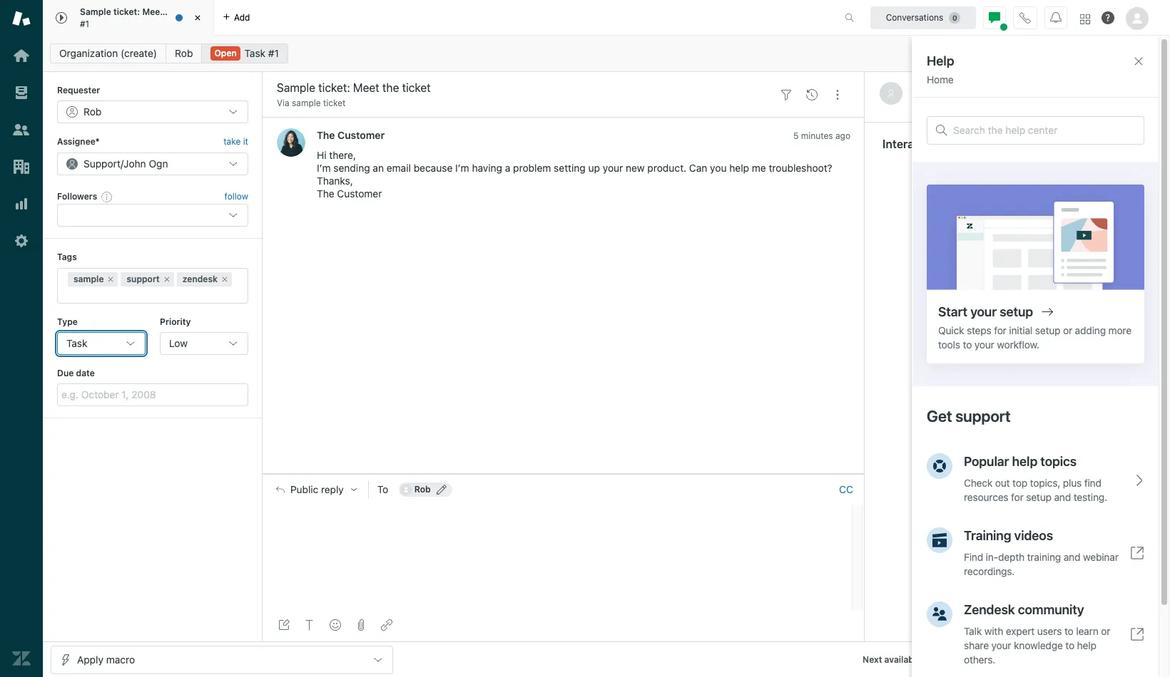 Task type: describe. For each thing, give the bounding box(es) containing it.
can
[[689, 162, 707, 174]]

1 vertical spatial sample
[[73, 274, 104, 284]]

followers
[[57, 191, 97, 202]]

zendesk products image
[[1080, 14, 1090, 24]]

low button
[[160, 332, 248, 355]]

#1 inside sample ticket: meet the ticket #1
[[80, 18, 89, 29]]

product.
[[647, 162, 686, 174]]

problem
[[513, 162, 551, 174]]

task #1
[[244, 47, 279, 59]]

0 vertical spatial sample
[[292, 98, 321, 108]]

close image
[[190, 11, 205, 25]]

me
[[752, 162, 766, 174]]

rob right thompson@gmail.com icon
[[414, 484, 431, 495]]

button displays agent's chat status as online. image
[[989, 12, 1000, 23]]

tabs tab list
[[43, 0, 830, 36]]

organization (create)
[[59, 47, 157, 59]]

the inside 'hi there, i'm sending an email because i'm having a problem setting up your new product. can you help me troubleshoot? thanks, the customer'
[[317, 188, 334, 200]]

add button
[[214, 0, 259, 35]]

the
[[166, 6, 179, 17]]

admin image
[[12, 232, 31, 250]]

public
[[290, 484, 318, 496]]

notifications image
[[1050, 12, 1062, 23]]

ticket:
[[113, 6, 140, 17]]

sending
[[333, 162, 370, 174]]

add
[[234, 12, 250, 22]]

rob inside requester element
[[83, 106, 102, 118]]

rob inside secondary element
[[175, 47, 193, 59]]

setting
[[554, 162, 586, 174]]

2 i'm from the left
[[455, 162, 469, 174]]

user image
[[887, 89, 895, 98]]

Due date field
[[57, 384, 248, 407]]

remove image for sample
[[107, 275, 115, 284]]

task for task
[[66, 337, 87, 350]]

support
[[83, 158, 121, 170]]

you
[[710, 162, 727, 174]]

interactions
[[883, 137, 947, 150]]

rob link
[[166, 44, 202, 63]]

views image
[[12, 83, 31, 102]]

ago
[[835, 131, 850, 142]]

skip button
[[971, 646, 1017, 675]]

main element
[[0, 0, 43, 678]]

macro
[[106, 654, 135, 666]]

zendesk image
[[12, 650, 31, 669]]

5 minutes ago
[[793, 131, 850, 142]]

minutes
[[801, 131, 833, 142]]

task button
[[57, 332, 146, 355]]

ticket for next available ticket
[[924, 655, 947, 665]]

hi there, i'm sending an email because i'm having a problem setting up your new product. can you help me troubleshoot? thanks, the customer
[[317, 149, 832, 200]]

1 the from the top
[[317, 129, 335, 142]]

to
[[377, 483, 388, 496]]

secondary element
[[43, 39, 1170, 68]]

it
[[243, 137, 248, 147]]

meet
[[142, 6, 163, 17]]

priority
[[160, 316, 191, 327]]

followers element
[[57, 204, 248, 227]]

hi
[[317, 149, 326, 162]]

public reply
[[290, 484, 344, 496]]

Subject field
[[274, 79, 771, 96]]

follow
[[224, 191, 248, 202]]

due date
[[57, 368, 95, 379]]

customers image
[[12, 121, 31, 139]]

public reply button
[[263, 475, 368, 505]]

cc button
[[839, 483, 853, 496]]

reply
[[321, 484, 344, 496]]

because
[[414, 162, 453, 174]]

next
[[863, 655, 882, 665]]

an
[[373, 162, 384, 174]]

via
[[277, 98, 289, 108]]

avatar image
[[277, 129, 305, 157]]

tags
[[57, 252, 77, 263]]

zendesk support image
[[12, 9, 31, 28]]

zendesk
[[182, 274, 218, 284]]

low
[[169, 337, 188, 350]]

assignee* element
[[57, 153, 248, 175]]

reporting image
[[12, 195, 31, 213]]

new
[[626, 162, 645, 174]]

remove image for zendesk
[[220, 275, 229, 284]]



Task type: vqa. For each thing, say whether or not it's contained in the screenshot.
'CANCEL' button
no



Task type: locate. For each thing, give the bounding box(es) containing it.
type
[[57, 316, 78, 327]]

#1
[[80, 18, 89, 29], [268, 47, 279, 59]]

edit user image
[[436, 485, 446, 495]]

the customer link
[[317, 129, 385, 142]]

available
[[884, 655, 921, 665]]

ticket for via sample ticket
[[323, 98, 346, 108]]

1 vertical spatial the
[[317, 188, 334, 200]]

0 vertical spatial open
[[214, 48, 237, 59]]

date
[[76, 368, 95, 379]]

1 horizontal spatial sample
[[292, 98, 321, 108]]

1 horizontal spatial remove image
[[163, 275, 171, 284]]

open image
[[1112, 88, 1123, 99]]

open
[[214, 48, 237, 59], [1088, 654, 1114, 666]]

next available ticket button
[[856, 646, 965, 675]]

task down the type
[[66, 337, 87, 350]]

take it button
[[223, 135, 248, 150]]

the up hi
[[317, 129, 335, 142]]

2 horizontal spatial remove image
[[220, 275, 229, 284]]

1 horizontal spatial task
[[244, 47, 266, 59]]

ticket right 'the'
[[182, 6, 205, 17]]

(create)
[[121, 47, 157, 59]]

get help image
[[1102, 11, 1114, 24]]

having
[[472, 162, 502, 174]]

1 vertical spatial task
[[66, 337, 87, 350]]

take
[[223, 137, 241, 147]]

1 vertical spatial open
[[1088, 654, 1114, 666]]

requester element
[[57, 101, 248, 124]]

0 vertical spatial customer
[[338, 129, 385, 142]]

filter image
[[781, 89, 792, 100]]

requester
[[57, 85, 100, 96]]

customer up the there,
[[338, 129, 385, 142]]

troubleshoot?
[[769, 162, 832, 174]]

apply
[[77, 654, 103, 666]]

i'm left the having
[[455, 162, 469, 174]]

rob right user image
[[911, 87, 932, 100]]

2 remove image from the left
[[163, 275, 171, 284]]

open right as
[[1088, 654, 1114, 666]]

ticket
[[182, 6, 205, 17], [323, 98, 346, 108], [924, 655, 947, 665]]

0 horizontal spatial task
[[66, 337, 87, 350]]

the customer
[[317, 129, 385, 142]]

user image
[[888, 90, 894, 97]]

0 vertical spatial ticket
[[182, 6, 205, 17]]

get started image
[[12, 46, 31, 65]]

cc
[[839, 483, 853, 496]]

customer inside 'hi there, i'm sending an email because i'm having a problem setting up your new product. can you help me troubleshoot? thanks, the customer'
[[337, 188, 382, 200]]

0 vertical spatial #1
[[80, 18, 89, 29]]

sample ticket: meet the ticket #1
[[80, 6, 205, 29]]

due
[[57, 368, 74, 379]]

format text image
[[304, 620, 315, 631]]

1 horizontal spatial i'm
[[455, 162, 469, 174]]

3 remove image from the left
[[220, 275, 229, 284]]

1 vertical spatial #1
[[268, 47, 279, 59]]

5 minutes ago text field
[[793, 131, 850, 142]]

remove image left support
[[107, 275, 115, 284]]

sample
[[292, 98, 321, 108], [73, 274, 104, 284]]

take it
[[223, 137, 248, 147]]

ticket inside sample ticket: meet the ticket #1
[[182, 6, 205, 17]]

there,
[[329, 149, 356, 162]]

organizations image
[[12, 158, 31, 176]]

task inside popup button
[[66, 337, 87, 350]]

assignee*
[[57, 137, 100, 147]]

0 horizontal spatial open
[[214, 48, 237, 59]]

#1 inside secondary element
[[268, 47, 279, 59]]

i'm down hi
[[317, 162, 331, 174]]

customer down sending
[[337, 188, 382, 200]]

the
[[317, 129, 335, 142], [317, 188, 334, 200]]

1 horizontal spatial ticket
[[323, 98, 346, 108]]

via sample ticket
[[277, 98, 346, 108]]

a
[[505, 162, 510, 174]]

5
[[793, 131, 799, 142]]

0 horizontal spatial remove image
[[107, 275, 115, 284]]

up
[[588, 162, 600, 174]]

remove image
[[107, 275, 115, 284], [163, 275, 171, 284], [220, 275, 229, 284]]

submit
[[1040, 654, 1072, 666]]

next available ticket
[[863, 655, 947, 665]]

support / john ogn
[[83, 158, 168, 170]]

add link (cmd k) image
[[381, 620, 392, 631]]

1 vertical spatial customer
[[337, 188, 382, 200]]

insert emojis image
[[330, 620, 341, 631]]

remove image right support
[[163, 275, 171, 284]]

2 vertical spatial ticket
[[924, 655, 947, 665]]

1 vertical spatial ticket
[[323, 98, 346, 108]]

email
[[387, 162, 411, 174]]

skip
[[984, 654, 1004, 666]]

info on adding followers image
[[101, 191, 113, 203]]

conversations button
[[870, 6, 976, 29]]

remove image right "zendesk"
[[220, 275, 229, 284]]

i'm
[[317, 162, 331, 174], [455, 162, 469, 174]]

rob down close "icon"
[[175, 47, 193, 59]]

your
[[603, 162, 623, 174]]

0 horizontal spatial i'm
[[317, 162, 331, 174]]

organization
[[59, 47, 118, 59]]

john
[[123, 158, 146, 170]]

rob down requester
[[83, 106, 102, 118]]

ticket actions image
[[832, 89, 843, 100]]

thanks,
[[317, 175, 353, 187]]

rob
[[175, 47, 193, 59], [911, 87, 932, 100], [83, 106, 102, 118], [414, 484, 431, 495]]

1 horizontal spatial open
[[1088, 654, 1114, 666]]

tab containing sample ticket: meet the ticket
[[43, 0, 214, 36]]

2 horizontal spatial ticket
[[924, 655, 947, 665]]

the down the thanks,
[[317, 188, 334, 200]]

task down add
[[244, 47, 266, 59]]

view more details image
[[1089, 88, 1100, 99]]

sample right via
[[292, 98, 321, 108]]

2 the from the top
[[317, 188, 334, 200]]

task
[[244, 47, 266, 59], [66, 337, 87, 350]]

1 i'm from the left
[[317, 162, 331, 174]]

sample down tags
[[73, 274, 104, 284]]

1 horizontal spatial #1
[[268, 47, 279, 59]]

0 horizontal spatial ticket
[[182, 6, 205, 17]]

ticket right the available
[[924, 655, 947, 665]]

#1 up via
[[268, 47, 279, 59]]

1 remove image from the left
[[107, 275, 115, 284]]

ticket up the customer link
[[323, 98, 346, 108]]

remove image for support
[[163, 275, 171, 284]]

ticket inside 'popup button'
[[924, 655, 947, 665]]

submit as open
[[1040, 654, 1114, 666]]

support
[[127, 274, 160, 284]]

conversations
[[886, 12, 943, 22]]

sample
[[80, 6, 111, 17]]

draft mode image
[[278, 620, 290, 631]]

#1 down sample
[[80, 18, 89, 29]]

0 vertical spatial task
[[244, 47, 266, 59]]

as
[[1075, 654, 1085, 666]]

events image
[[806, 89, 818, 100]]

task for task #1
[[244, 47, 266, 59]]

0 horizontal spatial sample
[[73, 274, 104, 284]]

task inside secondary element
[[244, 47, 266, 59]]

/
[[121, 158, 123, 170]]

0 vertical spatial the
[[317, 129, 335, 142]]

0 horizontal spatial #1
[[80, 18, 89, 29]]

tab
[[43, 0, 214, 36]]

thompson@gmail.com image
[[400, 484, 411, 496]]

help
[[729, 162, 749, 174]]

open inside secondary element
[[214, 48, 237, 59]]

hide composer image
[[558, 468, 569, 480]]

add attachment image
[[355, 620, 367, 631]]

apply macro
[[77, 654, 135, 666]]

customer
[[338, 129, 385, 142], [337, 188, 382, 200]]

follow button
[[224, 190, 248, 203]]

organization (create) button
[[50, 44, 166, 63]]

open left 'task #1'
[[214, 48, 237, 59]]

ogn
[[149, 158, 168, 170]]



